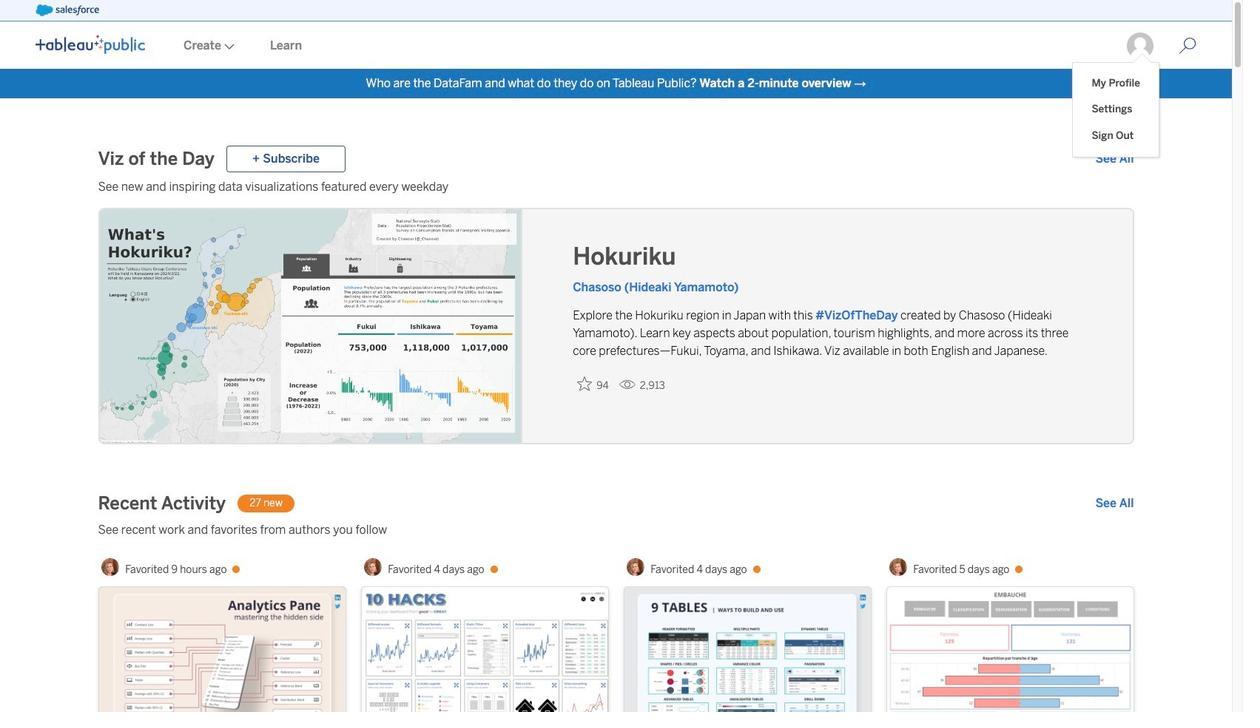 Task type: locate. For each thing, give the bounding box(es) containing it.
tara.schultz image
[[1126, 31, 1156, 61]]

0 horizontal spatial angela drucioc image
[[102, 559, 119, 577]]

see all viz of the day element
[[1096, 150, 1135, 168]]

see new and inspiring data visualizations featured every weekday element
[[98, 178, 1135, 196]]

2 workbook thumbnail image from the left
[[362, 588, 608, 713]]

1 horizontal spatial angela drucioc image
[[364, 559, 382, 577]]

angela drucioc image
[[102, 559, 119, 577], [364, 559, 382, 577], [627, 559, 645, 577]]

workbook thumbnail image for 2nd angela drucioc image from the left
[[362, 588, 608, 713]]

go to search image
[[1162, 37, 1215, 55]]

viz of the day heading
[[98, 147, 215, 171]]

1 workbook thumbnail image from the left
[[99, 588, 345, 713]]

workbook thumbnail image for angela drucioc icon
[[887, 588, 1134, 713]]

2 angela drucioc image from the left
[[364, 559, 382, 577]]

4 workbook thumbnail image from the left
[[887, 588, 1134, 713]]

angela drucioc image
[[890, 559, 908, 577]]

workbook thumbnail image
[[99, 588, 345, 713], [362, 588, 608, 713], [624, 588, 871, 713], [887, 588, 1134, 713]]

salesforce logo image
[[36, 4, 99, 16]]

dialog
[[1074, 53, 1159, 157]]

see all recent activity element
[[1096, 495, 1135, 513]]

2 horizontal spatial angela drucioc image
[[627, 559, 645, 577]]

3 workbook thumbnail image from the left
[[624, 588, 871, 713]]

tableau public viz of the day image
[[100, 210, 523, 446]]

3 angela drucioc image from the left
[[627, 559, 645, 577]]



Task type: vqa. For each thing, say whether or not it's contained in the screenshot.
2nd Angela Drucioc icon from right
yes



Task type: describe. For each thing, give the bounding box(es) containing it.
workbook thumbnail image for third angela drucioc image from the right
[[99, 588, 345, 713]]

add favorite image
[[578, 377, 592, 392]]

see recent work and favorites from authors you follow element
[[98, 522, 1135, 540]]

1 angela drucioc image from the left
[[102, 559, 119, 577]]

Add Favorite button
[[573, 372, 614, 397]]

list options menu
[[1074, 63, 1159, 157]]

workbook thumbnail image for first angela drucioc image from the right
[[624, 588, 871, 713]]

recent activity heading
[[98, 492, 226, 516]]

logo image
[[36, 35, 145, 54]]



